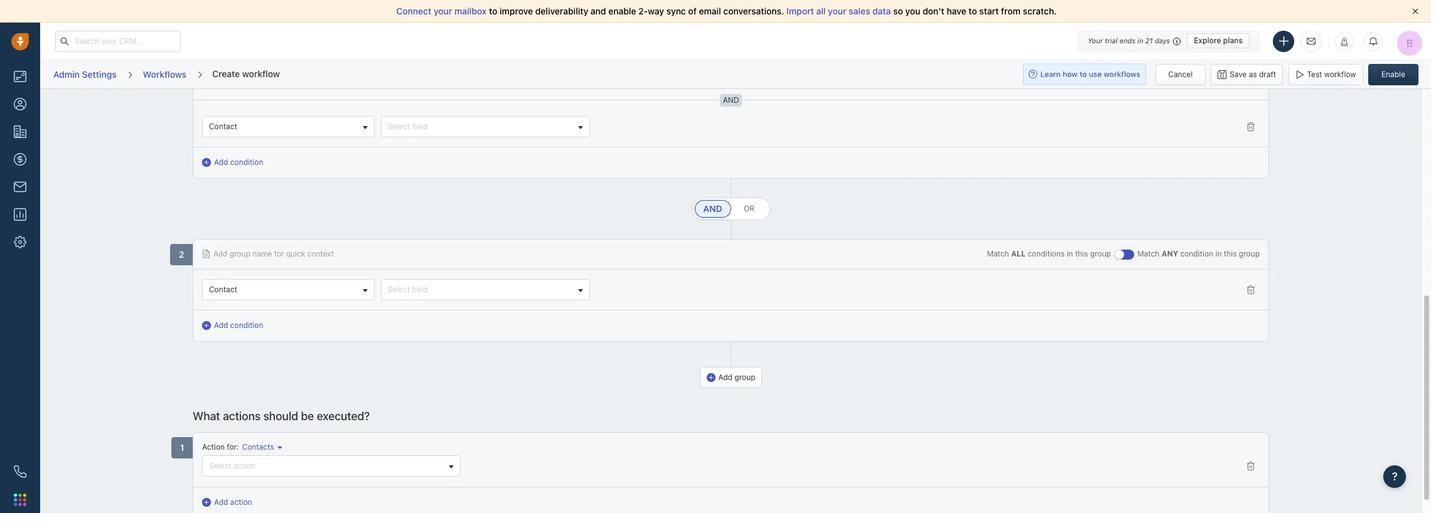Task type: locate. For each thing, give the bounding box(es) containing it.
your
[[434, 6, 452, 16], [828, 6, 847, 16]]

1 this from the left
[[1076, 249, 1089, 259]]

1 field from the top
[[412, 122, 428, 131]]

executed?
[[317, 410, 370, 423]]

0 vertical spatial condition
[[230, 158, 263, 167]]

plans
[[1224, 36, 1243, 45]]

add
[[214, 158, 228, 167], [214, 249, 228, 259], [214, 321, 228, 330], [719, 373, 733, 383], [214, 498, 228, 508]]

workflow right the "test"
[[1325, 69, 1357, 79]]

connect your mailbox link
[[397, 6, 489, 16]]

import
[[787, 6, 814, 16]]

0 vertical spatial for
[[274, 249, 284, 259]]

add condition
[[214, 158, 263, 167], [214, 321, 263, 330]]

2 select field button from the top
[[381, 280, 590, 301]]

0 horizontal spatial in
[[1067, 249, 1074, 259]]

2 add condition from the top
[[214, 321, 263, 330]]

1 match from the left
[[987, 249, 1010, 259]]

0 horizontal spatial to
[[489, 6, 498, 16]]

0 horizontal spatial match
[[987, 249, 1010, 259]]

settings
[[82, 69, 117, 80]]

this right the "any"
[[1224, 249, 1237, 259]]

1 horizontal spatial workflow
[[1325, 69, 1357, 79]]

admin settings link
[[53, 65, 117, 84]]

1 vertical spatial contact
[[209, 285, 237, 295]]

1 vertical spatial select field
[[388, 285, 428, 295]]

workflow for create workflow
[[242, 68, 280, 79]]

create
[[212, 68, 240, 79]]

so
[[894, 6, 904, 16]]

0 vertical spatial action
[[234, 462, 255, 471]]

2 vertical spatial condition
[[230, 321, 263, 330]]

to left the start
[[969, 6, 977, 16]]

from
[[1002, 6, 1021, 16]]

sync
[[667, 6, 686, 16]]

any
[[1162, 249, 1179, 259]]

1 your from the left
[[434, 6, 452, 16]]

1 horizontal spatial match
[[1138, 249, 1160, 259]]

you
[[906, 6, 921, 16]]

0 vertical spatial field
[[412, 122, 428, 131]]

0 horizontal spatial your
[[434, 6, 452, 16]]

match left all
[[987, 249, 1010, 259]]

close image
[[1413, 8, 1419, 14]]

2 this from the left
[[1224, 249, 1237, 259]]

have
[[947, 6, 967, 16]]

1 contact button from the top
[[202, 116, 375, 138]]

scratch.
[[1023, 6, 1057, 16]]

1 horizontal spatial in
[[1138, 36, 1144, 45]]

1 vertical spatial field
[[412, 285, 428, 295]]

0 vertical spatial add condition link
[[202, 157, 263, 168]]

1 vertical spatial for
[[227, 443, 237, 452]]

action inside button
[[234, 462, 255, 471]]

select action
[[209, 462, 255, 471]]

2 match from the left
[[1138, 249, 1160, 259]]

actions
[[223, 410, 261, 423]]

deliverability
[[536, 6, 589, 16]]

0 vertical spatial contact button
[[202, 116, 375, 138]]

1 vertical spatial select field button
[[381, 280, 590, 301]]

mailbox
[[455, 6, 487, 16]]

2-
[[639, 6, 648, 16]]

contacts button
[[239, 442, 283, 453]]

cancel button
[[1156, 64, 1206, 85]]

select field button for contact button corresponding to second add condition link from the bottom of the page
[[381, 116, 590, 138]]

select field
[[388, 122, 428, 131], [388, 285, 428, 295]]

1 horizontal spatial to
[[969, 6, 977, 16]]

2 contact button from the top
[[202, 280, 375, 301]]

contact button for first add condition link from the bottom of the page
[[202, 280, 375, 301]]

save as draft button
[[1212, 64, 1284, 85]]

group inside button
[[735, 373, 756, 383]]

as
[[1250, 69, 1258, 79]]

0 vertical spatial select field
[[388, 122, 428, 131]]

all
[[1012, 249, 1026, 259]]

and link
[[695, 200, 731, 218], [695, 200, 731, 218]]

match left the "any"
[[1138, 249, 1160, 259]]

match for match any condition in this group
[[1138, 249, 1160, 259]]

1 vertical spatial action
[[230, 498, 252, 508]]

quick
[[286, 249, 305, 259]]

2 select field from the top
[[388, 285, 428, 295]]

1 contact from the top
[[209, 122, 237, 131]]

enable button
[[1369, 64, 1419, 85]]

this for conditions
[[1076, 249, 1089, 259]]

workflow inside button
[[1325, 69, 1357, 79]]

0 horizontal spatial workflow
[[242, 68, 280, 79]]

0 vertical spatial select field button
[[381, 116, 590, 138]]

trial
[[1106, 36, 1118, 45]]

contact down add group name for quick context on the left of page
[[209, 285, 237, 295]]

0 vertical spatial contact
[[209, 122, 237, 131]]

all
[[817, 6, 826, 16]]

to right mailbox
[[489, 6, 498, 16]]

conversations.
[[724, 6, 785, 16]]

match
[[987, 249, 1010, 259], [1138, 249, 1160, 259]]

1 horizontal spatial this
[[1224, 249, 1237, 259]]

in right conditions
[[1067, 249, 1074, 259]]

cancel
[[1169, 69, 1193, 79]]

workflow right create
[[242, 68, 280, 79]]

group
[[230, 249, 251, 259], [1091, 249, 1112, 259], [1240, 249, 1260, 259], [735, 373, 756, 383]]

for left 'quick'
[[274, 249, 284, 259]]

your left mailbox
[[434, 6, 452, 16]]

in for condition
[[1216, 249, 1222, 259]]

in right the "any"
[[1216, 249, 1222, 259]]

21
[[1146, 36, 1153, 45]]

or
[[744, 204, 755, 214]]

action down the :
[[234, 462, 255, 471]]

2 horizontal spatial in
[[1216, 249, 1222, 259]]

1 add condition link from the top
[[202, 157, 263, 168]]

1 add condition from the top
[[214, 158, 263, 167]]

your right all
[[828, 6, 847, 16]]

what actions should be executed?
[[193, 410, 370, 423]]

test workflow
[[1308, 69, 1357, 79]]

1 vertical spatial contact button
[[202, 280, 375, 301]]

action
[[234, 462, 255, 471], [230, 498, 252, 508]]

add for add group button in the bottom of the page
[[719, 373, 733, 383]]

action down select action
[[230, 498, 252, 508]]

context
[[307, 249, 334, 259]]

1 select field button from the top
[[381, 116, 590, 138]]

1 vertical spatial condition
[[1181, 249, 1214, 259]]

1 horizontal spatial your
[[828, 6, 847, 16]]

1 horizontal spatial for
[[274, 249, 284, 259]]

2 contact from the top
[[209, 285, 237, 295]]

add for first add condition link from the bottom of the page
[[214, 321, 228, 330]]

condition
[[230, 158, 263, 167], [1181, 249, 1214, 259], [230, 321, 263, 330]]

improve
[[500, 6, 533, 16]]

name
[[253, 249, 272, 259]]

contact
[[209, 122, 237, 131], [209, 285, 237, 295]]

1 vertical spatial add condition
[[214, 321, 263, 330]]

for
[[274, 249, 284, 259], [227, 443, 237, 452]]

contacts
[[242, 443, 274, 452]]

1 select field from the top
[[388, 122, 428, 131]]

days
[[1155, 36, 1171, 45]]

test workflow button
[[1289, 64, 1364, 85]]

this right conditions
[[1076, 249, 1089, 259]]

to
[[489, 6, 498, 16], [969, 6, 977, 16]]

add condition link
[[202, 157, 263, 168], [202, 320, 263, 332]]

1 vertical spatial add condition link
[[202, 320, 263, 332]]

contact down create
[[209, 122, 237, 131]]

field
[[412, 122, 428, 131], [412, 285, 428, 295]]

workflow for test workflow
[[1325, 69, 1357, 79]]

2 vertical spatial select
[[209, 462, 231, 471]]

select
[[388, 122, 410, 131], [388, 285, 410, 295], [209, 462, 231, 471]]

in left 21
[[1138, 36, 1144, 45]]

0 horizontal spatial this
[[1076, 249, 1089, 259]]

workflow
[[242, 68, 280, 79], [1325, 69, 1357, 79]]

match all conditions in this group
[[987, 249, 1112, 259]]

test
[[1308, 69, 1323, 79]]

and
[[591, 6, 606, 16], [704, 204, 723, 214], [705, 204, 721, 214]]

contact button
[[202, 116, 375, 138], [202, 280, 375, 301]]

for right 'action'
[[227, 443, 237, 452]]

in
[[1138, 36, 1144, 45], [1067, 249, 1074, 259], [1216, 249, 1222, 259]]

add action
[[214, 498, 252, 508]]

0 vertical spatial add condition
[[214, 158, 263, 167]]

freshworks switcher image
[[14, 494, 26, 507]]

action inside button
[[230, 498, 252, 508]]

this
[[1076, 249, 1089, 259], [1224, 249, 1237, 259]]

explore plans
[[1195, 36, 1243, 45]]

your trial ends in 21 days
[[1088, 36, 1171, 45]]

email image
[[1307, 36, 1316, 46]]

select field for contact button for first add condition link from the bottom of the page select field "button"
[[388, 285, 428, 295]]

your
[[1088, 36, 1104, 45]]

select field button
[[381, 116, 590, 138], [381, 280, 590, 301]]

condition for contact button for first add condition link from the bottom of the page select field "button"
[[230, 321, 263, 330]]

2 your from the left
[[828, 6, 847, 16]]



Task type: vqa. For each thing, say whether or not it's contained in the screenshot.
Email Templates
no



Task type: describe. For each thing, give the bounding box(es) containing it.
contact button for second add condition link from the bottom of the page
[[202, 116, 375, 138]]

2 field from the top
[[412, 285, 428, 295]]

action for select action
[[234, 462, 255, 471]]

add group name for quick context
[[214, 249, 334, 259]]

1 vertical spatial select
[[388, 285, 410, 295]]

start
[[980, 6, 999, 16]]

2 add condition link from the top
[[202, 320, 263, 332]]

ends
[[1120, 36, 1136, 45]]

select action button
[[202, 456, 461, 478]]

0 vertical spatial select
[[388, 122, 410, 131]]

action for add action
[[230, 498, 252, 508]]

add action link
[[202, 498, 252, 509]]

in for conditions
[[1067, 249, 1074, 259]]

add group
[[719, 373, 756, 383]]

conditions
[[1028, 249, 1065, 259]]

be
[[301, 410, 314, 423]]

way
[[648, 6, 665, 16]]

1 to from the left
[[489, 6, 498, 16]]

select field for contact button corresponding to second add condition link from the bottom of the page select field "button"
[[388, 122, 428, 131]]

email
[[699, 6, 721, 16]]

action for :
[[202, 443, 239, 452]]

explore
[[1195, 36, 1222, 45]]

what
[[193, 410, 220, 423]]

workflows link
[[142, 65, 187, 84]]

of
[[689, 6, 697, 16]]

don't
[[923, 6, 945, 16]]

select inside button
[[209, 462, 231, 471]]

explore plans link
[[1188, 33, 1250, 48]]

this for condition
[[1224, 249, 1237, 259]]

should
[[264, 410, 298, 423]]

phone image
[[14, 466, 26, 479]]

create workflow
[[212, 68, 280, 79]]

save
[[1230, 69, 1247, 79]]

condition for contact button corresponding to second add condition link from the bottom of the page select field "button"
[[230, 158, 263, 167]]

select field button for contact button for first add condition link from the bottom of the page
[[381, 280, 590, 301]]

add action button
[[202, 498, 265, 510]]

connect
[[397, 6, 432, 16]]

admin
[[53, 69, 80, 80]]

or link
[[731, 200, 768, 218]]

add for add action link
[[214, 498, 228, 508]]

phone element
[[8, 460, 33, 485]]

add for second add condition link from the bottom of the page
[[214, 158, 228, 167]]

in for ends
[[1138, 36, 1144, 45]]

draft
[[1260, 69, 1277, 79]]

admin settings
[[53, 69, 117, 80]]

match any condition in this group
[[1138, 249, 1260, 259]]

Search your CRM... text field
[[55, 30, 181, 52]]

sales
[[849, 6, 871, 16]]

enable
[[609, 6, 636, 16]]

:
[[237, 443, 239, 452]]

action
[[202, 443, 225, 452]]

save as draft
[[1230, 69, 1277, 79]]

2 to from the left
[[969, 6, 977, 16]]

add group button
[[700, 368, 763, 389]]

0 horizontal spatial for
[[227, 443, 237, 452]]

match for match all conditions in this group
[[987, 249, 1010, 259]]

import all your sales data link
[[787, 6, 894, 16]]

data
[[873, 6, 891, 16]]

connect your mailbox to improve deliverability and enable 2-way sync of email conversations. import all your sales data so you don't have to start from scratch.
[[397, 6, 1057, 16]]

workflows
[[143, 69, 187, 80]]

enable
[[1382, 69, 1406, 79]]



